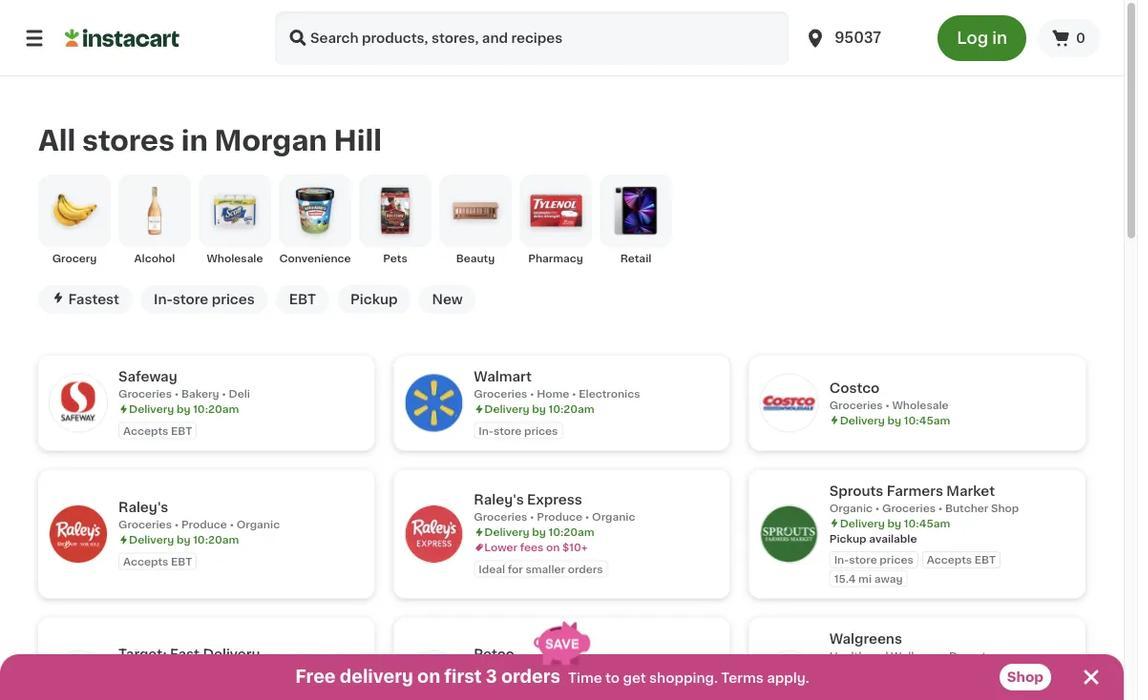 Task type: vqa. For each thing, say whether or not it's contained in the screenshot.
Pets BUTTON
yes



Task type: describe. For each thing, give the bounding box(es) containing it.
95037 button
[[796, 11, 926, 65]]

95037
[[835, 31, 881, 45]]

alcohol
[[134, 253, 175, 264]]

10:20am for raley's
[[193, 535, 239, 546]]

in inside main content
[[181, 127, 208, 154]]

delivery right the fast
[[203, 648, 260, 661]]

pickup available
[[829, 534, 917, 544]]

ebt button
[[276, 285, 329, 314]]

log in button
[[938, 15, 1026, 61]]

delivery down costco
[[840, 415, 885, 426]]

pickup for pickup
[[350, 293, 398, 306]]

safeway image
[[50, 375, 107, 432]]

available
[[869, 534, 917, 544]]

butcher
[[945, 503, 989, 514]]

store inside in-store prices button
[[173, 293, 208, 306]]

ebt inside button
[[289, 293, 316, 306]]

electronics
[[579, 389, 640, 399]]

walmart
[[474, 370, 532, 384]]

by for costco
[[888, 415, 902, 426]]

delivery by 10:20am up lower fees on $10+ at bottom
[[484, 528, 594, 538]]

accepts inside the accepts ebt 15.4 mi away
[[927, 555, 972, 566]]

ebt down bakery
[[171, 426, 192, 436]]

0
[[1076, 32, 1086, 45]]

walgreens health and wellness • drugstore • convenience
[[829, 632, 1011, 677]]

walmart groceries • home • electronics
[[474, 370, 640, 399]]

delivery by 10:20am for raley's
[[129, 535, 239, 546]]

mi
[[858, 574, 872, 584]]

free
[[295, 669, 336, 686]]

pet
[[474, 666, 492, 677]]

grocery button
[[38, 175, 111, 266]]

shopping.
[[649, 672, 718, 686]]

first
[[444, 669, 482, 686]]

groceries inside raley's express groceries • produce • organic
[[474, 512, 527, 523]]

0 vertical spatial orders
[[568, 564, 603, 575]]

new button
[[419, 285, 476, 314]]

in-store prices button
[[140, 285, 268, 314]]

safeway
[[118, 370, 177, 384]]

walgreens
[[829, 632, 902, 646]]

groceries for costco
[[829, 400, 883, 411]]

log
[[957, 30, 988, 46]]

delivery down safeway
[[129, 404, 174, 415]]

free delivery on first 3 orders time to get shopping. terms apply.
[[295, 669, 809, 686]]

target:
[[118, 648, 167, 661]]

costco
[[829, 382, 880, 395]]

drugstore
[[949, 651, 1004, 662]]

lower
[[484, 543, 518, 553]]

grocery
[[52, 253, 97, 264]]

ideal
[[479, 564, 505, 575]]

sprouts farmers market organic • groceries • butcher shop
[[829, 484, 1019, 514]]

by for safeway
[[177, 404, 190, 415]]

2 10:45am from the top
[[904, 518, 950, 529]]

costco groceries • wholesale
[[829, 382, 949, 411]]

raley's for raley's
[[118, 501, 168, 515]]

3
[[486, 669, 497, 686]]

10:20am up "$10+"
[[549, 528, 594, 538]]

organic inside sprouts farmers market organic • groceries • butcher shop
[[829, 503, 873, 514]]

pickup for pickup available
[[829, 534, 867, 544]]

pets
[[383, 253, 407, 264]]

ideal for smaller orders
[[479, 564, 603, 575]]

lower fees on $10+
[[484, 543, 588, 553]]

and
[[868, 651, 888, 662]]

stores
[[82, 127, 175, 154]]

to
[[605, 672, 620, 686]]

ebt inside the accepts ebt 15.4 mi away
[[975, 555, 996, 566]]

sprouts
[[829, 484, 884, 498]]

95037 button
[[804, 11, 919, 65]]

1 horizontal spatial in-
[[479, 426, 494, 436]]

target: fast delivery link
[[38, 618, 375, 701]]

alcohol button
[[118, 175, 191, 266]]

raley's express groceries • produce • organic
[[474, 494, 635, 523]]

convenience button
[[279, 175, 351, 266]]

retail
[[620, 253, 652, 264]]

delivery down supplies
[[484, 682, 530, 692]]

shop inside button
[[1007, 671, 1044, 685]]

2 vertical spatial store
[[849, 555, 877, 566]]

supplies
[[495, 666, 542, 677]]

all stores in morgan hill
[[38, 127, 382, 154]]

in-store prices inside button
[[154, 293, 255, 306]]

10:20am for safeway
[[193, 404, 239, 415]]

1 10:45am from the top
[[904, 415, 950, 426]]

accepts ebt 15.4 mi away
[[834, 555, 996, 584]]

save image
[[534, 622, 590, 666]]

shop button
[[999, 665, 1051, 691]]

safeway groceries • bakery • deli
[[118, 370, 250, 399]]

by for walmart
[[532, 404, 546, 415]]

groceries for walmart
[[474, 389, 527, 399]]

bakery
[[181, 389, 219, 399]]

morgan
[[214, 127, 327, 154]]

petco pet supplies
[[474, 648, 542, 677]]

shop inside sprouts farmers market organic • groceries • butcher shop
[[991, 503, 1019, 514]]

new
[[432, 293, 463, 306]]

target: fast delivery
[[118, 648, 260, 661]]

get
[[623, 672, 646, 686]]

10:25am
[[549, 682, 594, 692]]

log in
[[957, 30, 1007, 46]]

• inside costco groceries • wholesale
[[885, 400, 890, 411]]

accepts ebt for safeway
[[123, 426, 192, 436]]

by for raley's
[[177, 535, 190, 546]]

walmart image
[[405, 375, 462, 432]]

costco image
[[761, 375, 818, 432]]

1 horizontal spatial prices
[[524, 426, 558, 436]]

accepts ebt for raley's
[[123, 557, 192, 567]]

beauty button
[[439, 175, 512, 266]]

delivery down raley's groceries • produce • organic
[[129, 535, 174, 546]]

2 delivery by 10:45am from the top
[[840, 518, 950, 529]]

on for fees
[[546, 543, 560, 553]]

raley's image
[[50, 506, 107, 563]]

organic inside raley's express groceries • produce • organic
[[592, 512, 635, 523]]



Task type: locate. For each thing, give the bounding box(es) containing it.
1 horizontal spatial orders
[[568, 564, 603, 575]]

terms
[[721, 672, 764, 686]]

1 horizontal spatial convenience
[[829, 666, 901, 677]]

1 vertical spatial in
[[181, 127, 208, 154]]

market
[[947, 484, 995, 498]]

on for delivery
[[417, 669, 440, 686]]

store
[[173, 293, 208, 306], [494, 426, 522, 436], [849, 555, 877, 566]]

raley's groceries • produce • organic
[[118, 501, 280, 531]]

wholesale up farmers
[[892, 400, 949, 411]]

wholesale inside costco groceries • wholesale
[[892, 400, 949, 411]]

1 vertical spatial in-
[[479, 426, 494, 436]]

10:20am
[[193, 404, 239, 415], [549, 404, 594, 415], [549, 528, 594, 538], [193, 535, 239, 546]]

raley's inside raley's express groceries • produce • organic
[[474, 494, 524, 507]]

convenience inside the walgreens health and wellness • drugstore • convenience
[[829, 666, 901, 677]]

delivery by 10:20am down home
[[484, 404, 594, 415]]

on right fees
[[546, 543, 560, 553]]

10:45am down costco groceries • wholesale on the bottom right
[[904, 415, 950, 426]]

0 horizontal spatial wholesale
[[207, 253, 263, 264]]

0 horizontal spatial in
[[181, 127, 208, 154]]

shop right the butcher
[[991, 503, 1019, 514]]

pickup up 15.4
[[829, 534, 867, 544]]

1 vertical spatial on
[[417, 669, 440, 686]]

by up lower fees on $10+ at bottom
[[532, 528, 546, 538]]

0 horizontal spatial in-
[[154, 293, 173, 306]]

15.4
[[834, 574, 856, 584]]

1 horizontal spatial produce
[[537, 512, 583, 523]]

accepts
[[123, 426, 168, 436], [927, 555, 972, 566], [123, 557, 168, 567]]

raley's inside raley's groceries • produce • organic
[[118, 501, 168, 515]]

away
[[874, 574, 903, 584]]

in inside button
[[992, 30, 1007, 46]]

store down alcohol
[[173, 293, 208, 306]]

by up available
[[888, 518, 902, 529]]

$10+
[[562, 543, 588, 553]]

by down home
[[532, 404, 546, 415]]

1 accepts ebt from the top
[[123, 426, 192, 436]]

raley's
[[474, 494, 524, 507], [118, 501, 168, 515]]

instacart logo image
[[65, 27, 180, 50]]

10:20am down bakery
[[193, 404, 239, 415]]

groceries down costco
[[829, 400, 883, 411]]

delivery by 10:20am for walmart
[[484, 404, 594, 415]]

0 vertical spatial delivery by 10:45am
[[840, 415, 950, 426]]

raley's up lower
[[474, 494, 524, 507]]

2 accepts ebt from the top
[[123, 557, 192, 567]]

10:45am
[[904, 415, 950, 426], [904, 518, 950, 529]]

pickup button
[[337, 285, 411, 314]]

0 horizontal spatial produce
[[181, 520, 227, 531]]

10:20am down raley's groceries • produce • organic
[[193, 535, 239, 546]]

in-store prices up mi
[[834, 555, 914, 566]]

2 vertical spatial in-
[[834, 555, 849, 566]]

1 horizontal spatial in-store prices
[[479, 426, 558, 436]]

1 vertical spatial store
[[494, 426, 522, 436]]

beauty
[[456, 253, 495, 264]]

10:20am for walmart
[[549, 404, 594, 415]]

0 vertical spatial on
[[546, 543, 560, 553]]

1 vertical spatial pickup
[[829, 534, 867, 544]]

fees
[[520, 543, 544, 553]]

10:20am down home
[[549, 404, 594, 415]]

smaller
[[526, 564, 565, 575]]

delivery by 10:45am
[[840, 415, 950, 426], [840, 518, 950, 529]]

0 horizontal spatial pickup
[[350, 293, 398, 306]]

by for petco
[[532, 682, 546, 692]]

by down supplies
[[532, 682, 546, 692]]

convenience
[[279, 253, 351, 264], [829, 666, 901, 677]]

all stores in morgan hill main content
[[0, 76, 1124, 701]]

orders down "$10+"
[[568, 564, 603, 575]]

farmers
[[887, 484, 943, 498]]

wholesale up in-store prices button
[[207, 253, 263, 264]]

1 horizontal spatial wholesale
[[892, 400, 949, 411]]

delivery
[[129, 404, 174, 415], [484, 404, 530, 415], [840, 415, 885, 426], [840, 518, 885, 529], [484, 528, 530, 538], [129, 535, 174, 546], [203, 648, 260, 661], [484, 682, 530, 692]]

delivery by 10:25am
[[484, 682, 594, 692]]

convenience up ebt button
[[279, 253, 351, 264]]

produce
[[537, 512, 583, 523], [181, 520, 227, 531]]

in right log
[[992, 30, 1007, 46]]

pets button
[[359, 175, 432, 266]]

wholesale inside button
[[207, 253, 263, 264]]

1 horizontal spatial store
[[494, 426, 522, 436]]

organic inside raley's groceries • produce • organic
[[237, 520, 280, 531]]

1 vertical spatial 10:45am
[[904, 518, 950, 529]]

convenience down and on the bottom
[[829, 666, 901, 677]]

delivery by 10:20am for safeway
[[129, 404, 239, 415]]

pickup down pets
[[350, 293, 398, 306]]

groceries down the walmart on the left
[[474, 389, 527, 399]]

in- down the walmart on the left
[[479, 426, 494, 436]]

wholesale button
[[199, 175, 271, 266]]

pickup
[[350, 293, 398, 306], [829, 534, 867, 544]]

ebt
[[289, 293, 316, 306], [171, 426, 192, 436], [975, 555, 996, 566], [171, 557, 192, 567]]

1 horizontal spatial in
[[992, 30, 1007, 46]]

for
[[508, 564, 523, 575]]

Search field
[[275, 11, 789, 65]]

groceries up lower
[[474, 512, 527, 523]]

pharmacy
[[528, 253, 583, 264]]

ebt left pickup button
[[289, 293, 316, 306]]

store up mi
[[849, 555, 877, 566]]

1 delivery by 10:45am from the top
[[840, 415, 950, 426]]

by down bakery
[[177, 404, 190, 415]]

delivery by 10:20am
[[129, 404, 239, 415], [484, 404, 594, 415], [484, 528, 594, 538], [129, 535, 239, 546]]

prices up away
[[880, 555, 914, 566]]

in right stores
[[181, 127, 208, 154]]

1 vertical spatial orders
[[501, 669, 560, 686]]

raley's express image
[[405, 506, 462, 563]]

shop left close icon
[[1007, 671, 1044, 685]]

2 horizontal spatial store
[[849, 555, 877, 566]]

0 vertical spatial wholesale
[[207, 253, 263, 264]]

0 horizontal spatial convenience
[[279, 253, 351, 264]]

groceries down safeway
[[118, 389, 172, 399]]

by down costco groceries • wholesale on the bottom right
[[888, 415, 902, 426]]

1 vertical spatial wholesale
[[892, 400, 949, 411]]

delivery by 10:45am up available
[[840, 518, 950, 529]]

hill
[[334, 127, 382, 154]]

wholesale
[[207, 253, 263, 264], [892, 400, 949, 411]]

time
[[568, 672, 602, 686]]

health
[[829, 651, 865, 662]]

deli
[[229, 389, 250, 399]]

0 vertical spatial in-
[[154, 293, 173, 306]]

in-store prices down home
[[479, 426, 558, 436]]

groceries inside walmart groceries • home • electronics
[[474, 389, 527, 399]]

0 vertical spatial store
[[173, 293, 208, 306]]

groceries right raley's image
[[118, 520, 172, 531]]

in-store prices down alcohol
[[154, 293, 255, 306]]

accepts ebt down 'safeway groceries • bakery • deli'
[[123, 426, 192, 436]]

accepts down raley's groceries • produce • organic
[[123, 557, 168, 567]]

1 vertical spatial shop
[[1007, 671, 1044, 685]]

1 vertical spatial in-store prices
[[479, 426, 558, 436]]

1 horizontal spatial on
[[546, 543, 560, 553]]

0 vertical spatial pickup
[[350, 293, 398, 306]]

0 vertical spatial accepts ebt
[[123, 426, 192, 436]]

by
[[177, 404, 190, 415], [532, 404, 546, 415], [888, 415, 902, 426], [888, 518, 902, 529], [532, 528, 546, 538], [177, 535, 190, 546], [532, 682, 546, 692]]

express
[[527, 494, 582, 507]]

delivery by 10:20am down raley's groceries • produce • organic
[[129, 535, 239, 546]]

fastest button
[[38, 285, 133, 314]]

convenience inside button
[[279, 253, 351, 264]]

1 vertical spatial prices
[[524, 426, 558, 436]]

0 horizontal spatial raley's
[[118, 501, 168, 515]]

fast
[[170, 648, 200, 661]]

1 vertical spatial delivery by 10:45am
[[840, 518, 950, 529]]

accepts for raley's
[[123, 557, 168, 567]]

0 button
[[1038, 19, 1101, 57]]

accepts down safeway
[[123, 426, 168, 436]]

accepts down the butcher
[[927, 555, 972, 566]]

1 vertical spatial convenience
[[829, 666, 901, 677]]

0 horizontal spatial prices
[[212, 293, 255, 306]]

home
[[537, 389, 569, 399]]

1 horizontal spatial raley's
[[474, 494, 524, 507]]

apply.
[[767, 672, 809, 686]]

0 vertical spatial in-store prices
[[154, 293, 255, 306]]

0 horizontal spatial on
[[417, 669, 440, 686]]

delivery by 10:45am down costco groceries • wholesale on the bottom right
[[840, 415, 950, 426]]

prices down home
[[524, 426, 558, 436]]

1 horizontal spatial pickup
[[829, 534, 867, 544]]

0 vertical spatial in
[[992, 30, 1007, 46]]

store down the walmart on the left
[[494, 426, 522, 436]]

sprouts farmers market image
[[761, 506, 818, 563]]

0 horizontal spatial orders
[[501, 669, 560, 686]]

ebt down the butcher
[[975, 555, 996, 566]]

0 horizontal spatial in-store prices
[[154, 293, 255, 306]]

groceries inside 'safeway groceries • bakery • deli'
[[118, 389, 172, 399]]

in- inside button
[[154, 293, 173, 306]]

2 horizontal spatial in-
[[834, 555, 849, 566]]

1 horizontal spatial organic
[[592, 512, 635, 523]]

2 vertical spatial prices
[[880, 555, 914, 566]]

in- down alcohol
[[154, 293, 173, 306]]

•
[[174, 389, 179, 399], [222, 389, 226, 399], [530, 389, 534, 399], [572, 389, 576, 399], [885, 400, 890, 411], [875, 503, 880, 514], [938, 503, 943, 514], [530, 512, 534, 523], [585, 512, 589, 523], [174, 520, 179, 531], [230, 520, 234, 531], [942, 651, 947, 662], [1007, 651, 1011, 662]]

groceries for safeway
[[118, 389, 172, 399]]

10:45am down sprouts farmers market organic • groceries • butcher shop
[[904, 518, 950, 529]]

0 horizontal spatial store
[[173, 293, 208, 306]]

delivery up the pickup available
[[840, 518, 885, 529]]

0 horizontal spatial organic
[[237, 520, 280, 531]]

0 vertical spatial shop
[[991, 503, 1019, 514]]

on
[[546, 543, 560, 553], [417, 669, 440, 686]]

2 horizontal spatial organic
[[829, 503, 873, 514]]

organic
[[829, 503, 873, 514], [592, 512, 635, 523], [237, 520, 280, 531]]

delivery down the walmart on the left
[[484, 404, 530, 415]]

raley's right raley's image
[[118, 501, 168, 515]]

wellness
[[891, 651, 940, 662]]

2 vertical spatial in-store prices
[[834, 555, 914, 566]]

groceries inside raley's groceries • produce • organic
[[118, 520, 172, 531]]

None search field
[[275, 11, 789, 65]]

groceries inside sprouts farmers market organic • groceries • butcher shop
[[882, 503, 936, 514]]

prices inside button
[[212, 293, 255, 306]]

2 horizontal spatial in-store prices
[[834, 555, 914, 566]]

shop
[[991, 503, 1019, 514], [1007, 671, 1044, 685]]

in-store prices
[[154, 293, 255, 306], [479, 426, 558, 436], [834, 555, 914, 566]]

close image
[[1080, 666, 1103, 689]]

0 vertical spatial convenience
[[279, 253, 351, 264]]

accepts for safeway
[[123, 426, 168, 436]]

groceries down farmers
[[882, 503, 936, 514]]

0 vertical spatial prices
[[212, 293, 255, 306]]

ebt down raley's groceries • produce • organic
[[171, 557, 192, 567]]

2 horizontal spatial prices
[[880, 555, 914, 566]]

1 vertical spatial accepts ebt
[[123, 557, 192, 567]]

by down raley's groceries • produce • organic
[[177, 535, 190, 546]]

0 vertical spatial 10:45am
[[904, 415, 950, 426]]

prices left ebt button
[[212, 293, 255, 306]]

fastest
[[68, 293, 119, 306]]

raley's for raley's express
[[474, 494, 524, 507]]

all
[[38, 127, 76, 154]]

retail button
[[600, 175, 672, 266]]

produce inside raley's groceries • produce • organic
[[181, 520, 227, 531]]

pharmacy button
[[519, 175, 592, 266]]

in- up 15.4
[[834, 555, 849, 566]]

groceries inside costco groceries • wholesale
[[829, 400, 883, 411]]

prices
[[212, 293, 255, 306], [524, 426, 558, 436], [880, 555, 914, 566]]

accepts ebt down raley's groceries • produce • organic
[[123, 557, 192, 567]]

on left first
[[417, 669, 440, 686]]

produce inside raley's express groceries • produce • organic
[[537, 512, 583, 523]]

delivery by 10:20am down bakery
[[129, 404, 239, 415]]

delivery
[[340, 669, 413, 686]]

petco
[[474, 648, 514, 661]]

groceries for raley's
[[118, 520, 172, 531]]

orders
[[568, 564, 603, 575], [501, 669, 560, 686]]

delivery up lower
[[484, 528, 530, 538]]

pickup inside button
[[350, 293, 398, 306]]

orders right 3
[[501, 669, 560, 686]]

accepts ebt
[[123, 426, 192, 436], [123, 557, 192, 567]]

groceries
[[118, 389, 172, 399], [474, 389, 527, 399], [829, 400, 883, 411], [882, 503, 936, 514], [474, 512, 527, 523], [118, 520, 172, 531]]



